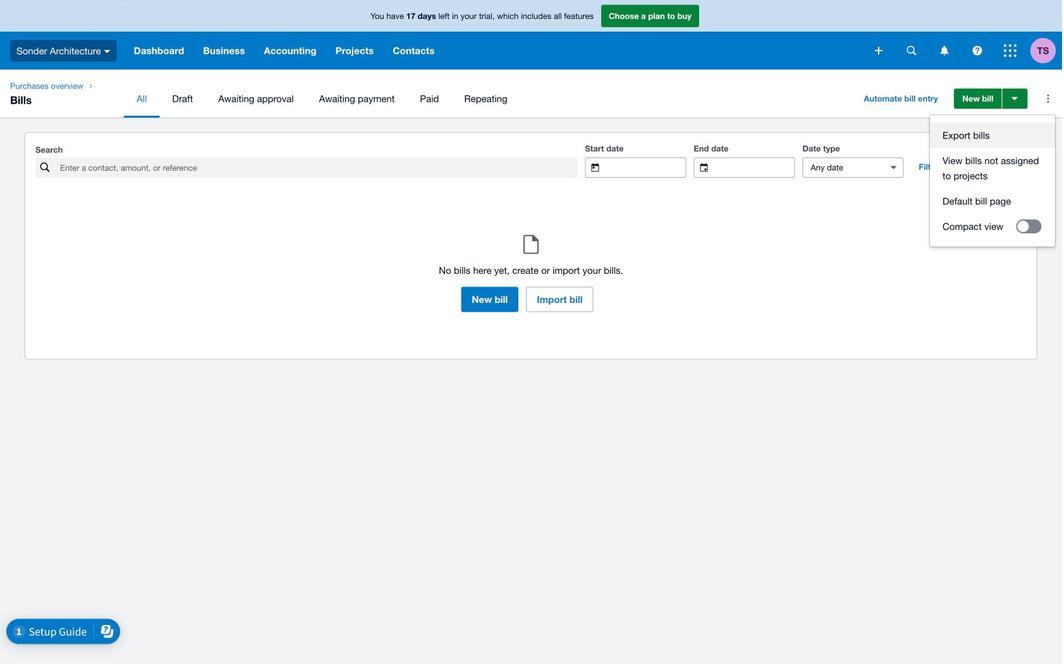 Task type: describe. For each thing, give the bounding box(es) containing it.
overflow menu image
[[1036, 86, 1061, 111]]



Task type: vqa. For each thing, say whether or not it's contained in the screenshot.
now inside button
no



Task type: locate. For each thing, give the bounding box(es) containing it.
svg image
[[1004, 44, 1017, 57], [907, 46, 917, 55], [941, 46, 949, 55], [875, 47, 883, 54], [104, 50, 110, 53]]

list box
[[930, 115, 1056, 247]]

navigation
[[0, 70, 1063, 118]]

svg image
[[973, 46, 983, 55]]

None field
[[609, 158, 686, 177], [718, 158, 795, 177], [803, 158, 880, 177], [609, 158, 686, 177], [718, 158, 795, 177], [803, 158, 880, 177]]

Enter a contact, amount, or reference field
[[59, 158, 578, 177]]

banner
[[0, 0, 1063, 70]]

group
[[930, 115, 1056, 247]]

menu
[[124, 80, 847, 118]]



